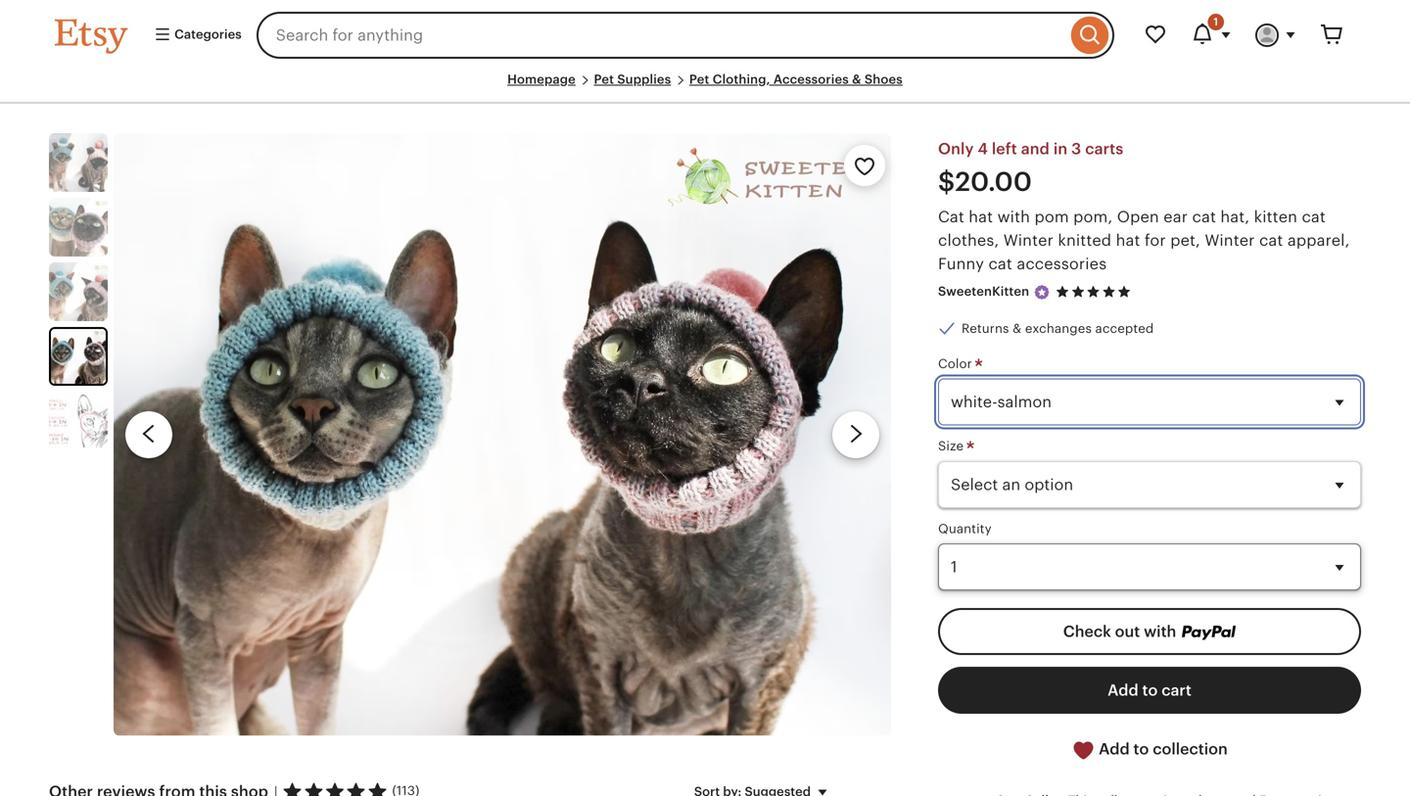Task type: locate. For each thing, give the bounding box(es) containing it.
to left collection
[[1134, 740, 1149, 758]]

0 horizontal spatial pet
[[594, 72, 614, 87]]

сat hat with pom pom open ear cat hat kitten cat clothes image 3 image
[[49, 263, 108, 321]]

& inside menu bar
[[852, 72, 861, 87]]

to for cart
[[1142, 682, 1158, 699]]

winter
[[1004, 231, 1054, 249], [1205, 231, 1255, 249]]

0 vertical spatial &
[[852, 72, 861, 87]]

add to cart button
[[938, 667, 1361, 714]]

out
[[1115, 623, 1140, 641]]

сat hat with pom pom, open ear cat hat, kitten cat clothes, winter knitted hat for pet, winter cat apparel, funny cat accessories
[[938, 208, 1350, 273]]

cat up sweetenkitten
[[989, 255, 1013, 273]]

1 horizontal spatial winter
[[1205, 231, 1255, 249]]

with inside button
[[1144, 623, 1177, 641]]

add
[[1108, 682, 1139, 699], [1099, 740, 1130, 758]]

сat
[[938, 208, 965, 226]]

add inside add to cart button
[[1108, 682, 1139, 699]]

menu bar containing homepage
[[55, 71, 1355, 104]]

star_seller image
[[1033, 283, 1051, 301]]

add to cart
[[1108, 682, 1192, 699]]

0 vertical spatial with
[[998, 208, 1030, 226]]

1 horizontal spatial pet
[[689, 72, 710, 87]]

hat down the open at the right of the page
[[1116, 231, 1141, 249]]

with
[[998, 208, 1030, 226], [1144, 623, 1177, 641]]

add for add to cart
[[1108, 682, 1139, 699]]

quantity
[[938, 521, 992, 536]]

2 winter from the left
[[1205, 231, 1255, 249]]

1
[[1214, 16, 1218, 28]]

add inside add to collection "button"
[[1099, 740, 1130, 758]]

winter down hat, at the right top of page
[[1205, 231, 1255, 249]]

exchanges
[[1025, 321, 1092, 336]]

supplies
[[617, 72, 671, 87]]

0 horizontal spatial with
[[998, 208, 1030, 226]]

сat hat with pom pom open ear cat hat kitten cat clothes image 2 image
[[49, 198, 108, 257]]

kitten
[[1254, 208, 1298, 226]]

сat hat with pom pom open ear cat hat kitten cat clothes image 1 image
[[49, 133, 108, 192]]

left
[[992, 140, 1017, 158]]

1 vertical spatial &
[[1013, 321, 1022, 336]]

pet supplies link
[[594, 72, 671, 87]]

color
[[938, 357, 976, 371]]

cat up apparel,
[[1302, 208, 1326, 226]]

0 vertical spatial to
[[1142, 682, 1158, 699]]

& left "shoes"
[[852, 72, 861, 87]]

cat
[[1192, 208, 1216, 226], [1302, 208, 1326, 226], [1259, 231, 1283, 249], [989, 255, 1013, 273]]

winter down pom
[[1004, 231, 1054, 249]]

сat hat with pom pom open ear cat hat kitten cat clothes image 4 image
[[114, 133, 891, 736], [51, 329, 106, 384]]

0 vertical spatial add
[[1108, 682, 1139, 699]]

add left cart
[[1108, 682, 1139, 699]]

clothing,
[[713, 72, 770, 87]]

menu bar
[[55, 71, 1355, 104]]

2 pet from the left
[[689, 72, 710, 87]]

pet left supplies
[[594, 72, 614, 87]]

1 vertical spatial with
[[1144, 623, 1177, 641]]

to inside button
[[1142, 682, 1158, 699]]

& right returns at the top
[[1013, 321, 1022, 336]]

pom,
[[1074, 208, 1113, 226]]

1 vertical spatial add
[[1099, 740, 1130, 758]]

returns
[[962, 321, 1009, 336]]

add down add to cart button
[[1099, 740, 1130, 758]]

1 horizontal spatial with
[[1144, 623, 1177, 641]]

add for add to collection
[[1099, 740, 1130, 758]]

hat
[[969, 208, 993, 226], [1116, 231, 1141, 249]]

with for hat
[[998, 208, 1030, 226]]

pet left clothing,
[[689, 72, 710, 87]]

hat up clothes,
[[969, 208, 993, 226]]

1 horizontal spatial hat
[[1116, 231, 1141, 249]]

check
[[1063, 623, 1111, 641]]

sweetenkitten link
[[938, 284, 1030, 299]]

&
[[852, 72, 861, 87], [1013, 321, 1022, 336]]

apparel,
[[1288, 231, 1350, 249]]

None search field
[[256, 12, 1115, 59]]

0 horizontal spatial сat hat with pom pom open ear cat hat kitten cat clothes image 4 image
[[51, 329, 106, 384]]

1 horizontal spatial &
[[1013, 321, 1022, 336]]

1 pet from the left
[[594, 72, 614, 87]]

funny
[[938, 255, 984, 273]]

only
[[938, 140, 974, 158]]

cat right ear
[[1192, 208, 1216, 226]]

with left pom
[[998, 208, 1030, 226]]

pet
[[594, 72, 614, 87], [689, 72, 710, 87]]

pet for pet clothing, accessories & shoes
[[689, 72, 710, 87]]

carts
[[1085, 140, 1124, 158]]

hat,
[[1221, 208, 1250, 226]]

0 horizontal spatial &
[[852, 72, 861, 87]]

1 vertical spatial to
[[1134, 740, 1149, 758]]

with inside сat hat with pom pom, open ear cat hat, kitten cat clothes, winter knitted hat for pet, winter cat apparel, funny cat accessories
[[998, 208, 1030, 226]]

cart
[[1162, 682, 1192, 699]]

0 horizontal spatial winter
[[1004, 231, 1054, 249]]

to
[[1142, 682, 1158, 699], [1134, 740, 1149, 758]]

to left cart
[[1142, 682, 1158, 699]]

with for out
[[1144, 623, 1177, 641]]

$20.00
[[938, 167, 1032, 197]]

pom
[[1035, 208, 1069, 226]]

check out with
[[1063, 623, 1180, 641]]

0 vertical spatial hat
[[969, 208, 993, 226]]

to inside "button"
[[1134, 740, 1149, 758]]

with right out
[[1144, 623, 1177, 641]]



Task type: vqa. For each thing, say whether or not it's contained in the screenshot.
first Pet from left
yes



Task type: describe. For each thing, give the bounding box(es) containing it.
1 winter from the left
[[1004, 231, 1054, 249]]

ear
[[1164, 208, 1188, 226]]

returns & exchanges accepted
[[962, 321, 1154, 336]]

3
[[1072, 140, 1081, 158]]

and
[[1021, 140, 1050, 158]]

categories
[[171, 27, 242, 42]]

Search for anything text field
[[256, 12, 1067, 59]]

none search field inside 'categories' banner
[[256, 12, 1115, 59]]

to for collection
[[1134, 740, 1149, 758]]

knitted
[[1058, 231, 1112, 249]]

in
[[1054, 140, 1068, 158]]

4
[[978, 140, 988, 158]]

сat hat with pom pom open ear cat hat kitten cat clothes image 5 image
[[49, 392, 108, 451]]

1 horizontal spatial сat hat with pom pom open ear cat hat kitten cat clothes image 4 image
[[114, 133, 891, 736]]

accessories
[[774, 72, 849, 87]]

collection
[[1153, 740, 1228, 758]]

pet supplies
[[594, 72, 671, 87]]

1 vertical spatial hat
[[1116, 231, 1141, 249]]

sweetenkitten
[[938, 284, 1030, 299]]

accepted
[[1095, 321, 1154, 336]]

size
[[938, 439, 967, 454]]

pet for pet supplies
[[594, 72, 614, 87]]

cat down kitten
[[1259, 231, 1283, 249]]

shoes
[[865, 72, 903, 87]]

add to collection
[[1095, 740, 1228, 758]]

accessories
[[1017, 255, 1107, 273]]

check out with button
[[938, 608, 1361, 655]]

pet,
[[1171, 231, 1201, 249]]

open
[[1117, 208, 1159, 226]]

pet clothing, accessories & shoes
[[689, 72, 903, 87]]

categories banner
[[20, 0, 1391, 71]]

categories button
[[139, 18, 250, 53]]

only 4 left and in 3 carts $20.00
[[938, 140, 1124, 197]]

homepage link
[[507, 72, 576, 87]]

for
[[1145, 231, 1166, 249]]

homepage
[[507, 72, 576, 87]]

add to collection button
[[938, 726, 1361, 774]]

0 horizontal spatial hat
[[969, 208, 993, 226]]

1 button
[[1179, 12, 1244, 59]]

pet clothing, accessories & shoes link
[[689, 72, 903, 87]]

clothes,
[[938, 231, 999, 249]]



